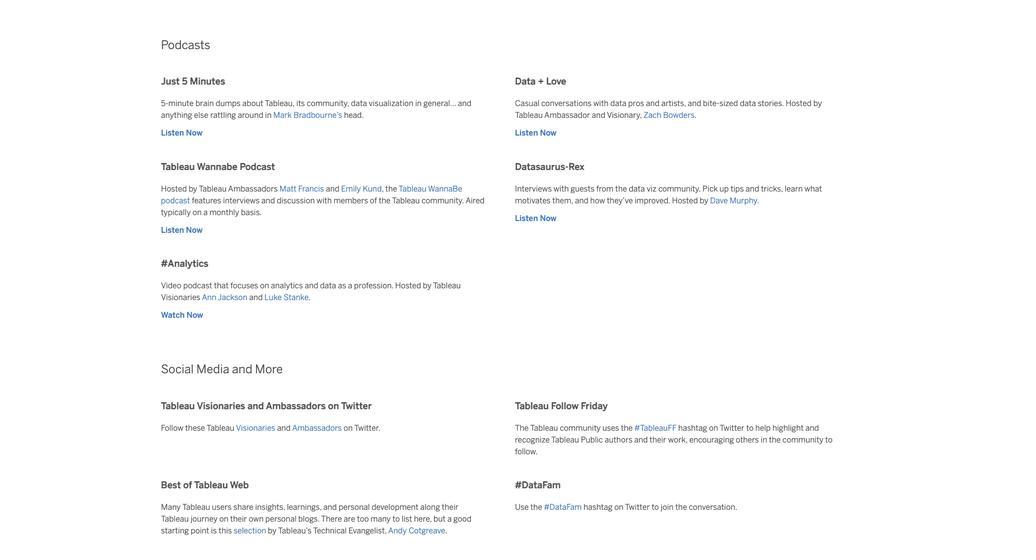 Task type: vqa. For each thing, say whether or not it's contained in the screenshot.
the bottommost the personal
yes



Task type: locate. For each thing, give the bounding box(es) containing it.
video podcast that focuses on analytics and data as a profession. hosted by tableau visionaries
[[161, 281, 461, 303]]

francis
[[298, 184, 324, 194]]

1 vertical spatial community
[[783, 436, 824, 445]]

luke stanke link
[[265, 293, 309, 303]]

listen now down anything
[[161, 128, 203, 138]]

now for +
[[540, 128, 557, 138]]

social media and more
[[161, 363, 283, 377]]

1 vertical spatial a
[[348, 281, 353, 291]]

listen down typically
[[161, 226, 184, 235]]

1 vertical spatial twitter
[[720, 424, 745, 433]]

what
[[805, 184, 823, 194]]

their down share
[[230, 515, 247, 524]]

5
[[182, 76, 188, 87]]

hashtag on twitter to help highlight and recognize tableau public authors and their work, encouraging others in the community to follow.
[[515, 424, 833, 457]]

insights,
[[255, 503, 285, 513]]

1 vertical spatial with
[[554, 184, 569, 194]]

love
[[547, 76, 567, 87]]

community. down wannabe
[[422, 196, 464, 205]]

tableau inside features interviews and discussion with members of the tableau community. aired typically on a monthly basis.
[[392, 196, 420, 205]]

improved.
[[635, 196, 671, 205]]

bradbourne's
[[294, 111, 343, 120]]

listen now
[[161, 128, 203, 138], [515, 128, 557, 138], [515, 214, 557, 223], [161, 226, 203, 235]]

guests
[[571, 184, 595, 194]]

follow left these in the bottom left of the page
[[161, 424, 184, 433]]

watch now
[[161, 311, 203, 320]]

there
[[321, 515, 342, 524]]

the inside features interviews and discussion with members of the tableau community. aired typically on a monthly basis.
[[379, 196, 391, 205]]

many
[[371, 515, 391, 524]]

listen now link
[[161, 128, 203, 139], [515, 128, 557, 139], [515, 213, 557, 225], [161, 225, 203, 236]]

1 vertical spatial community.
[[422, 196, 464, 205]]

and up zach
[[646, 99, 660, 108]]

0 vertical spatial hashtag
[[679, 424, 708, 433]]

the down ,
[[379, 196, 391, 205]]

2 horizontal spatial a
[[448, 515, 452, 524]]

listen now down typically
[[161, 226, 203, 235]]

of down kund at the top left
[[370, 196, 377, 205]]

visionaries down tableau visionaries and ambassadors on twitter
[[236, 424, 276, 433]]

listen now link down typically
[[161, 225, 203, 236]]

watch
[[161, 311, 185, 320]]

interviews
[[223, 196, 260, 205]]

now right watch
[[187, 311, 203, 320]]

a down the features
[[204, 208, 208, 217]]

0 vertical spatial follow
[[552, 401, 579, 412]]

visionary,
[[607, 111, 642, 120]]

2 vertical spatial twitter
[[625, 503, 650, 513]]

tableau inside tableau wannabe podcast
[[399, 184, 427, 194]]

with down the francis
[[317, 196, 332, 205]]

hosted
[[786, 99, 812, 108], [161, 184, 187, 194], [673, 196, 698, 205], [396, 281, 421, 291]]

community up public
[[560, 424, 601, 433]]

and down tableau visionaries and ambassadors on twitter
[[277, 424, 291, 433]]

tableau inside the hashtag on twitter to help highlight and recognize tableau public authors and their work, encouraging others in the community to follow.
[[552, 436, 579, 445]]

on up encouraging
[[710, 424, 719, 433]]

the down help
[[770, 436, 781, 445]]

data inside interviews with guests from the data viz community. pick up tips and tricks, learn what motivates them, and how they've improved. hosted by
[[629, 184, 645, 194]]

on up the this
[[219, 515, 229, 524]]

the right use
[[531, 503, 543, 513]]

1 vertical spatial visionaries
[[197, 401, 245, 412]]

visionaries up these in the bottom left of the page
[[197, 401, 245, 412]]

2 horizontal spatial in
[[761, 436, 768, 445]]

1 vertical spatial podcast
[[183, 281, 212, 291]]

0 horizontal spatial twitter
[[341, 401, 372, 412]]

2 horizontal spatial with
[[594, 99, 609, 108]]

2 vertical spatial in
[[761, 436, 768, 445]]

pick
[[703, 184, 718, 194]]

0 horizontal spatial follow
[[161, 424, 184, 433]]

in inside the hashtag on twitter to help highlight and recognize tableau public authors and their work, encouraging others in the community to follow.
[[761, 436, 768, 445]]

data up head.
[[351, 99, 367, 108]]

are
[[344, 515, 355, 524]]

learn
[[785, 184, 803, 194]]

its
[[297, 99, 305, 108]]

and up visionaries link at the left bottom
[[248, 401, 264, 412]]

community. right viz
[[659, 184, 701, 194]]

0 vertical spatial ambassadors
[[228, 184, 278, 194]]

in left mark
[[265, 111, 272, 120]]

1 horizontal spatial a
[[348, 281, 353, 291]]

now down typically
[[186, 226, 203, 235]]

sized
[[720, 99, 739, 108]]

and left bite-
[[688, 99, 702, 108]]

by
[[814, 99, 823, 108], [189, 184, 197, 194], [700, 196, 709, 205], [423, 281, 432, 291], [268, 527, 277, 536]]

#datafam right use
[[544, 503, 582, 513]]

hashtag inside the hashtag on twitter to help highlight and recognize tableau public authors and their work, encouraging others in the community to follow.
[[679, 424, 708, 433]]

1 vertical spatial ambassadors
[[266, 401, 326, 412]]

along
[[421, 503, 440, 513]]

2 horizontal spatial their
[[650, 436, 667, 445]]

with up them,
[[554, 184, 569, 194]]

on up ann jackson and luke stanke .
[[260, 281, 269, 291]]

twitter left join
[[625, 503, 650, 513]]

listen for data
[[515, 128, 538, 138]]

podcast inside tableau wannabe podcast
[[161, 196, 190, 205]]

their
[[650, 436, 667, 445], [442, 503, 459, 513], [230, 515, 247, 524]]

by inside casual conversations with data pros and artists, and bite-sized data stories. hosted by tableau ambassador and visionary,
[[814, 99, 823, 108]]

bite-
[[704, 99, 720, 108]]

ambassadors link
[[292, 424, 342, 433]]

the
[[515, 424, 529, 433]]

but
[[434, 515, 446, 524]]

and left more at the bottom left of the page
[[232, 363, 253, 377]]

their up but
[[442, 503, 459, 513]]

tableau wannabe podcast link
[[161, 184, 463, 205]]

and down the guests
[[575, 196, 589, 205]]

listen down motivates
[[515, 214, 538, 223]]

personal up are
[[339, 503, 370, 513]]

hosted right improved.
[[673, 196, 698, 205]]

of
[[370, 196, 377, 205], [183, 480, 192, 492]]

listen now down motivates
[[515, 214, 557, 223]]

podcast up typically
[[161, 196, 190, 205]]

visionaries
[[161, 293, 201, 303], [197, 401, 245, 412], [236, 424, 276, 433]]

#datafam up use
[[515, 480, 561, 492]]

1 horizontal spatial personal
[[339, 503, 370, 513]]

and inside the video podcast that focuses on analytics and data as a profession. hosted by tableau visionaries
[[305, 281, 318, 291]]

a right but
[[448, 515, 452, 524]]

data left as
[[320, 281, 336, 291]]

0 horizontal spatial hashtag
[[584, 503, 613, 513]]

data right sized
[[740, 99, 756, 108]]

2 vertical spatial a
[[448, 515, 452, 524]]

1 horizontal spatial with
[[554, 184, 569, 194]]

to inside many tableau users share insights, learnings, and personal development along their tableau journey on their own personal blogs. there are too many to list here, but a good starting point is this
[[393, 515, 400, 524]]

them,
[[553, 196, 574, 205]]

else
[[194, 111, 209, 120]]

visionaries link
[[236, 424, 276, 433]]

tableau,
[[265, 99, 295, 108]]

and right general…
[[458, 99, 472, 108]]

of right best
[[183, 480, 192, 492]]

hosted right profession.
[[396, 281, 421, 291]]

1 horizontal spatial community
[[783, 436, 824, 445]]

typically
[[161, 208, 191, 217]]

on down the features
[[193, 208, 202, 217]]

on inside the video podcast that focuses on analytics and data as a profession. hosted by tableau visionaries
[[260, 281, 269, 291]]

0 vertical spatial podcast
[[161, 196, 190, 205]]

now down else
[[186, 128, 203, 138]]

0 horizontal spatial a
[[204, 208, 208, 217]]

jackson
[[218, 293, 248, 303]]

1 vertical spatial of
[[183, 480, 192, 492]]

1 vertical spatial hashtag
[[584, 503, 613, 513]]

ambassadors for tableau
[[228, 184, 278, 194]]

ambassador
[[545, 111, 591, 120]]

on left join
[[615, 503, 624, 513]]

data left viz
[[629, 184, 645, 194]]

0 vertical spatial visionaries
[[161, 293, 201, 303]]

listen now link for just
[[161, 128, 203, 139]]

1 horizontal spatial hashtag
[[679, 424, 708, 433]]

selection
[[234, 527, 266, 536]]

community down highlight at right bottom
[[783, 436, 824, 445]]

in
[[415, 99, 422, 108], [265, 111, 272, 120], [761, 436, 768, 445]]

0 vertical spatial a
[[204, 208, 208, 217]]

2 vertical spatial their
[[230, 515, 247, 524]]

use the #datafam hashtag on twitter to join the conversation.
[[515, 503, 738, 513]]

0 horizontal spatial personal
[[266, 515, 297, 524]]

to
[[747, 424, 754, 433], [826, 436, 833, 445], [652, 503, 659, 513], [393, 515, 400, 524]]

1 horizontal spatial community.
[[659, 184, 701, 194]]

twitter up the "twitter."
[[341, 401, 372, 412]]

1 vertical spatial their
[[442, 503, 459, 513]]

twitter for use the #datafam hashtag on twitter to join the conversation.
[[625, 503, 650, 513]]

emily kund link
[[341, 184, 382, 194]]

and down hosted by tableau ambassadors matt francis and emily kund , the at the top of page
[[262, 196, 275, 205]]

and left emily in the top of the page
[[326, 184, 340, 194]]

stanke
[[284, 293, 309, 303]]

tableau inside casual conversations with data pros and artists, and bite-sized data stories. hosted by tableau ambassador and visionary,
[[515, 111, 543, 120]]

1 horizontal spatial in
[[415, 99, 422, 108]]

listen now link down motivates
[[515, 213, 557, 225]]

and up stanke
[[305, 281, 318, 291]]

with up visionary,
[[594, 99, 609, 108]]

personal down insights,
[[266, 515, 297, 524]]

1 horizontal spatial their
[[442, 503, 459, 513]]

hosted inside the video podcast that focuses on analytics and data as a profession. hosted by tableau visionaries
[[396, 281, 421, 291]]

0 vertical spatial twitter
[[341, 401, 372, 412]]

0 vertical spatial personal
[[339, 503, 370, 513]]

0 horizontal spatial community.
[[422, 196, 464, 205]]

hashtag
[[679, 424, 708, 433], [584, 503, 613, 513]]

2 vertical spatial visionaries
[[236, 424, 276, 433]]

0 vertical spatial #datafam
[[515, 480, 561, 492]]

visionaries inside the video podcast that focuses on analytics and data as a profession. hosted by tableau visionaries
[[161, 293, 201, 303]]

1 vertical spatial follow
[[161, 424, 184, 433]]

visionaries down 'video'
[[161, 293, 201, 303]]

tricks,
[[762, 184, 783, 194]]

1 vertical spatial personal
[[266, 515, 297, 524]]

0 horizontal spatial their
[[230, 515, 247, 524]]

follow left friday
[[552, 401, 579, 412]]

with inside interviews with guests from the data viz community. pick up tips and tricks, learn what motivates them, and how they've improved. hosted by
[[554, 184, 569, 194]]

in down help
[[761, 436, 768, 445]]

luke
[[265, 293, 282, 303]]

tableau follow friday
[[515, 401, 608, 412]]

listen now down "casual"
[[515, 128, 557, 138]]

in left general…
[[415, 99, 422, 108]]

on inside the hashtag on twitter to help highlight and recognize tableau public authors and their work, encouraging others in the community to follow.
[[710, 424, 719, 433]]

ambassadors
[[228, 184, 278, 194], [266, 401, 326, 412], [292, 424, 342, 433]]

listen now link for datasaurus-
[[515, 213, 557, 225]]

0 horizontal spatial community
[[560, 424, 601, 433]]

1 horizontal spatial twitter
[[625, 503, 650, 513]]

a inside many tableau users share insights, learnings, and personal development along their tableau journey on their own personal blogs. there are too many to list here, but a good starting point is this
[[448, 515, 452, 524]]

now down the ambassador
[[540, 128, 557, 138]]

ann jackson and luke stanke .
[[202, 293, 311, 303]]

listen now link down anything
[[161, 128, 203, 139]]

podcast
[[240, 161, 275, 173]]

data inside 5-minute brain dumps about tableau, its community, data visualization in general… and anything else rattling around in
[[351, 99, 367, 108]]

now down them,
[[540, 214, 557, 223]]

0 horizontal spatial with
[[317, 196, 332, 205]]

blogs.
[[299, 515, 320, 524]]

tableau's
[[278, 527, 312, 536]]

motivates
[[515, 196, 551, 205]]

0 vertical spatial community
[[560, 424, 601, 433]]

a inside features interviews and discussion with members of the tableau community. aired typically on a monthly basis.
[[204, 208, 208, 217]]

0 vertical spatial with
[[594, 99, 609, 108]]

a inside the video podcast that focuses on analytics and data as a profession. hosted by tableau visionaries
[[348, 281, 353, 291]]

zach bowders link
[[644, 111, 695, 120]]

2 horizontal spatial twitter
[[720, 424, 745, 433]]

hosted right stories.
[[786, 99, 812, 108]]

listen now for data
[[515, 128, 557, 138]]

podcasts
[[161, 38, 210, 52]]

their down #tableauff link
[[650, 436, 667, 445]]

0 horizontal spatial of
[[183, 480, 192, 492]]

hashtag up work,
[[679, 424, 708, 433]]

listen down "casual"
[[515, 128, 538, 138]]

podcast up 'ann'
[[183, 281, 212, 291]]

datasaurus-
[[515, 161, 569, 173]]

monthly
[[210, 208, 239, 217]]

with inside features interviews and discussion with members of the tableau community. aired typically on a monthly basis.
[[317, 196, 332, 205]]

0 horizontal spatial in
[[265, 111, 272, 120]]

learnings,
[[287, 503, 322, 513]]

authors
[[605, 436, 633, 445]]

listen down anything
[[161, 128, 184, 138]]

with
[[594, 99, 609, 108], [554, 184, 569, 194], [317, 196, 332, 205]]

twitter up the others
[[720, 424, 745, 433]]

the up they've
[[616, 184, 627, 194]]

hashtag right #datafam link
[[584, 503, 613, 513]]

is
[[211, 527, 217, 536]]

listen now link down "casual"
[[515, 128, 557, 139]]

media
[[197, 363, 230, 377]]

matt
[[280, 184, 297, 194]]

0 vertical spatial community.
[[659, 184, 701, 194]]

2 vertical spatial with
[[317, 196, 332, 205]]

a right as
[[348, 281, 353, 291]]

tableau wannabe podcast
[[161, 161, 275, 173]]

1 horizontal spatial of
[[370, 196, 377, 205]]

use
[[515, 503, 529, 513]]

0 vertical spatial their
[[650, 436, 667, 445]]

0 vertical spatial of
[[370, 196, 377, 205]]

and up there
[[324, 503, 337, 513]]



Task type: describe. For each thing, give the bounding box(es) containing it.
dave murphy link
[[711, 196, 758, 205]]

recognize
[[515, 436, 550, 445]]

1 vertical spatial in
[[265, 111, 272, 120]]

listen now link for tableau
[[161, 225, 203, 236]]

conversations
[[542, 99, 592, 108]]

the tableau community uses the #tableauff
[[515, 424, 677, 433]]

5-
[[161, 99, 168, 108]]

and left visionary,
[[592, 111, 606, 120]]

on inside features interviews and discussion with members of the tableau community. aired typically on a monthly basis.
[[193, 208, 202, 217]]

the right ,
[[386, 184, 397, 194]]

minute
[[168, 99, 194, 108]]

best
[[161, 480, 181, 492]]

with inside casual conversations with data pros and artists, and bite-sized data stories. hosted by tableau ambassador and visionary,
[[594, 99, 609, 108]]

on left the "twitter."
[[344, 424, 353, 433]]

ann jackson link
[[202, 293, 248, 303]]

1 vertical spatial #datafam
[[544, 503, 582, 513]]

as
[[338, 281, 346, 291]]

,
[[382, 184, 384, 194]]

these
[[185, 424, 205, 433]]

how
[[591, 196, 606, 205]]

pros
[[629, 99, 645, 108]]

and down focuses
[[249, 293, 263, 303]]

twitter.
[[355, 424, 381, 433]]

cotgreave
[[409, 527, 446, 536]]

users
[[212, 503, 232, 513]]

wannabe
[[197, 161, 238, 173]]

own
[[249, 515, 264, 524]]

public
[[581, 436, 603, 445]]

help
[[756, 424, 771, 433]]

selection link
[[234, 527, 266, 536]]

hosted inside interviews with guests from the data viz community. pick up tips and tricks, learn what motivates them, and how they've improved. hosted by
[[673, 196, 698, 205]]

uses
[[603, 424, 620, 433]]

artists,
[[662, 99, 686, 108]]

listen now for tableau
[[161, 226, 203, 235]]

community. inside features interviews and discussion with members of the tableau community. aired typically on a monthly basis.
[[422, 196, 464, 205]]

datasaurus-rex
[[515, 161, 585, 173]]

and inside features interviews and discussion with members of the tableau community. aired typically on a monthly basis.
[[262, 196, 275, 205]]

#analytics
[[161, 258, 209, 270]]

good
[[454, 515, 472, 524]]

rex
[[569, 161, 585, 173]]

now for 5
[[186, 128, 203, 138]]

now for rex
[[540, 214, 557, 223]]

hosted by tableau ambassadors matt francis and emily kund , the
[[161, 184, 399, 194]]

listen for datasaurus-
[[515, 214, 538, 223]]

focuses
[[231, 281, 258, 291]]

members
[[334, 196, 368, 205]]

analytics
[[271, 281, 303, 291]]

and up murphy at the top of page
[[746, 184, 760, 194]]

#datafam link
[[544, 503, 582, 513]]

highlight
[[773, 424, 804, 433]]

conversation.
[[689, 503, 738, 513]]

on inside many tableau users share insights, learnings, and personal development along their tableau journey on their own personal blogs. there are too many to list here, but a good starting point is this
[[219, 515, 229, 524]]

0 vertical spatial in
[[415, 99, 422, 108]]

#tableauff link
[[635, 424, 677, 433]]

the inside interviews with guests from the data viz community. pick up tips and tricks, learn what motivates them, and how they've improved. hosted by
[[616, 184, 627, 194]]

by inside the video podcast that focuses on analytics and data as a profession. hosted by tableau visionaries
[[423, 281, 432, 291]]

interviews with guests from the data viz community. pick up tips and tricks, learn what motivates them, and how they've improved. hosted by
[[515, 184, 823, 205]]

around
[[238, 111, 263, 120]]

of inside features interviews and discussion with members of the tableau community. aired typically on a monthly basis.
[[370, 196, 377, 205]]

the up the authors
[[621, 424, 633, 433]]

mark
[[274, 111, 292, 120]]

viz
[[647, 184, 657, 194]]

general…
[[424, 99, 456, 108]]

kund
[[363, 184, 382, 194]]

follow.
[[515, 447, 538, 457]]

and right highlight at right bottom
[[806, 424, 820, 433]]

this
[[219, 527, 232, 536]]

head.
[[344, 111, 364, 120]]

list
[[402, 515, 413, 524]]

listen now for just
[[161, 128, 203, 138]]

bowders
[[664, 111, 695, 120]]

2 vertical spatial ambassadors
[[292, 424, 342, 433]]

community inside the hashtag on twitter to help highlight and recognize tableau public authors and their work, encouraging others in the community to follow.
[[783, 436, 824, 445]]

social
[[161, 363, 194, 377]]

discussion
[[277, 196, 315, 205]]

dave
[[711, 196, 728, 205]]

casual
[[515, 99, 540, 108]]

1 horizontal spatial follow
[[552, 401, 579, 412]]

and inside 5-minute brain dumps about tableau, its community, data visualization in general… and anything else rattling around in
[[458, 99, 472, 108]]

tips
[[731, 184, 744, 194]]

join
[[661, 503, 674, 513]]

anything
[[161, 111, 192, 120]]

community,
[[307, 99, 349, 108]]

on up ambassadors link
[[328, 401, 339, 412]]

zach
[[644, 111, 662, 120]]

their inside the hashtag on twitter to help highlight and recognize tableau public authors and their work, encouraging others in the community to follow.
[[650, 436, 667, 445]]

by inside interviews with guests from the data viz community. pick up tips and tricks, learn what motivates them, and how they've improved. hosted by
[[700, 196, 709, 205]]

listen now link for data
[[515, 128, 557, 139]]

the inside the hashtag on twitter to help highlight and recognize tableau public authors and their work, encouraging others in the community to follow.
[[770, 436, 781, 445]]

stories.
[[758, 99, 785, 108]]

#tableauff
[[635, 424, 677, 433]]

now for wannabe
[[186, 226, 203, 235]]

mark bradbourne's link
[[274, 111, 343, 120]]

more
[[255, 363, 283, 377]]

data inside the video podcast that focuses on analytics and data as a profession. hosted by tableau visionaries
[[320, 281, 336, 291]]

just
[[161, 76, 180, 87]]

twitter for tableau visionaries and ambassadors on twitter
[[341, 401, 372, 412]]

friday
[[581, 401, 608, 412]]

the right join
[[676, 503, 688, 513]]

casual conversations with data pros and artists, and bite-sized data stories. hosted by tableau ambassador and visionary,
[[515, 99, 823, 120]]

about
[[243, 99, 263, 108]]

share
[[234, 503, 254, 513]]

5-minute brain dumps about tableau, its community, data visualization in general… and anything else rattling around in
[[161, 99, 472, 120]]

starting
[[161, 527, 189, 536]]

and inside many tableau users share insights, learnings, and personal development along their tableau journey on their own personal blogs. there are too many to list here, but a good starting point is this
[[324, 503, 337, 513]]

that
[[214, 281, 229, 291]]

murphy
[[730, 196, 758, 205]]

minutes
[[190, 76, 225, 87]]

up
[[720, 184, 729, 194]]

data up visionary,
[[611, 99, 627, 108]]

follow these tableau visionaries and ambassadors on twitter.
[[161, 424, 381, 433]]

brain
[[196, 99, 214, 108]]

listen for just
[[161, 128, 184, 138]]

and down #tableauff link
[[635, 436, 648, 445]]

tableau inside the video podcast that focuses on analytics and data as a profession. hosted by tableau visionaries
[[433, 281, 461, 291]]

listen now for datasaurus-
[[515, 214, 557, 223]]

hosted up typically
[[161, 184, 187, 194]]

hosted inside casual conversations with data pros and artists, and bite-sized data stories. hosted by tableau ambassador and visionary,
[[786, 99, 812, 108]]

dumps
[[216, 99, 241, 108]]

listen for tableau
[[161, 226, 184, 235]]

just 5 minutes
[[161, 76, 225, 87]]

+
[[538, 76, 544, 87]]

data
[[515, 76, 536, 87]]

twitter inside the hashtag on twitter to help highlight and recognize tableau public authors and their work, encouraging others in the community to follow.
[[720, 424, 745, 433]]

podcast inside the video podcast that focuses on analytics and data as a profession. hosted by tableau visionaries
[[183, 281, 212, 291]]

video
[[161, 281, 182, 291]]

wannabe
[[428, 184, 463, 194]]

interviews
[[515, 184, 552, 194]]

community. inside interviews with guests from the data viz community. pick up tips and tricks, learn what motivates them, and how they've improved. hosted by
[[659, 184, 701, 194]]

journey
[[191, 515, 218, 524]]

ambassadors for and
[[266, 401, 326, 412]]



